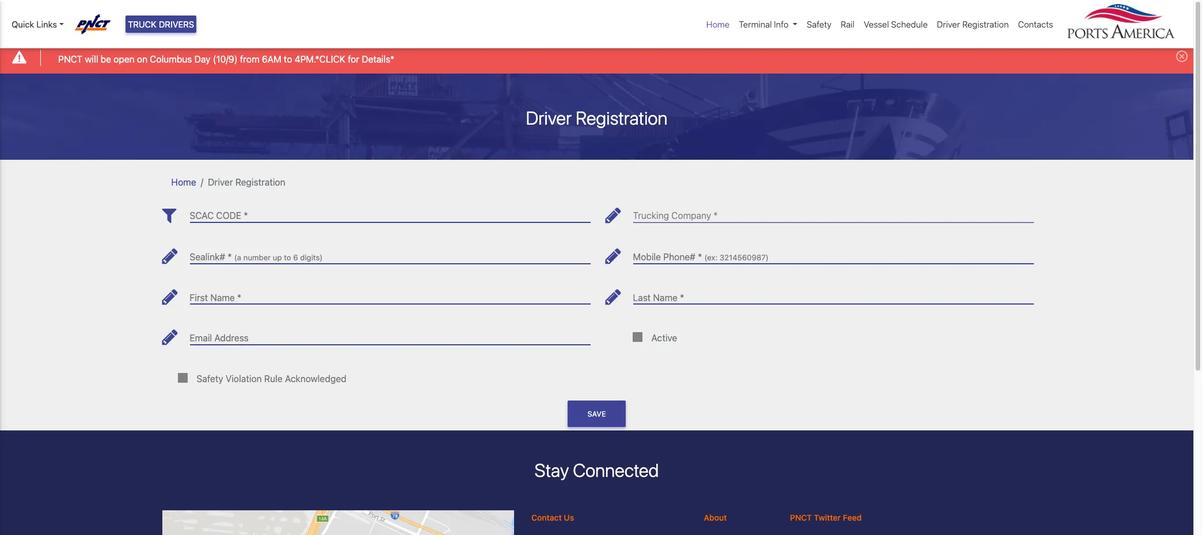 Task type: locate. For each thing, give the bounding box(es) containing it.
(10/9)
[[213, 54, 238, 64]]

trucking company *
[[633, 211, 718, 221]]

0 horizontal spatial pnct
[[58, 54, 82, 64]]

from
[[240, 54, 259, 64]]

last
[[633, 293, 651, 303]]

pnct
[[58, 54, 82, 64], [790, 513, 812, 523]]

* right code
[[244, 211, 248, 221]]

name
[[210, 293, 235, 303], [653, 293, 678, 303]]

mobile phone# * (ex: 3214560987)
[[633, 252, 769, 263]]

to left 6 at top
[[284, 253, 291, 263]]

0 vertical spatial driver
[[937, 19, 960, 29]]

0 horizontal spatial home link
[[171, 177, 196, 187]]

First Name * text field
[[190, 284, 590, 305]]

about
[[704, 513, 727, 523]]

0 vertical spatial home link
[[702, 13, 734, 35]]

stay connected
[[535, 460, 659, 482]]

rail
[[841, 19, 855, 29]]

company
[[671, 211, 711, 221]]

home link left terminal
[[702, 13, 734, 35]]

1 vertical spatial home
[[171, 177, 196, 187]]

0 vertical spatial to
[[284, 54, 292, 64]]

1 vertical spatial driver registration
[[526, 107, 668, 129]]

for
[[348, 54, 359, 64]]

contact us
[[531, 513, 574, 523]]

0 horizontal spatial registration
[[235, 177, 285, 187]]

1 horizontal spatial driver
[[526, 107, 572, 129]]

truck
[[128, 19, 157, 29]]

1 vertical spatial home link
[[171, 177, 196, 187]]

terminal info
[[739, 19, 789, 29]]

columbus
[[150, 54, 192, 64]]

home up scac
[[171, 177, 196, 187]]

* down (a
[[237, 293, 241, 303]]

driver
[[937, 19, 960, 29], [526, 107, 572, 129], [208, 177, 233, 187]]

close image
[[1176, 51, 1188, 62]]

be
[[101, 54, 111, 64]]

last name *
[[633, 293, 684, 303]]

1 vertical spatial registration
[[576, 107, 668, 129]]

twitter
[[814, 513, 841, 523]]

* right company
[[714, 211, 718, 221]]

scac
[[190, 211, 214, 221]]

will
[[85, 54, 98, 64]]

address
[[214, 333, 249, 344]]

1 vertical spatial to
[[284, 253, 291, 263]]

* for last name *
[[680, 293, 684, 303]]

scac code *
[[190, 211, 248, 221]]

* left (a
[[228, 252, 232, 263]]

* for trucking company *
[[714, 211, 718, 221]]

* right last
[[680, 293, 684, 303]]

name right first
[[210, 293, 235, 303]]

driver registration
[[937, 19, 1009, 29], [526, 107, 668, 129], [208, 177, 285, 187]]

day
[[194, 54, 210, 64]]

1 vertical spatial driver
[[526, 107, 572, 129]]

safety left violation
[[197, 374, 223, 384]]

0 horizontal spatial name
[[210, 293, 235, 303]]

drivers
[[159, 19, 194, 29]]

to right 6am on the top
[[284, 54, 292, 64]]

name right last
[[653, 293, 678, 303]]

contacts link
[[1013, 13, 1058, 35]]

open
[[114, 54, 135, 64]]

phone#
[[663, 252, 695, 263]]

pnct inside alert
[[58, 54, 82, 64]]

1 vertical spatial pnct
[[790, 513, 812, 523]]

1 horizontal spatial home link
[[702, 13, 734, 35]]

vessel
[[864, 19, 889, 29]]

0 horizontal spatial driver
[[208, 177, 233, 187]]

None text field
[[190, 243, 590, 264]]

pnct left twitter
[[790, 513, 812, 523]]

home link up scac
[[171, 177, 196, 187]]

home link
[[702, 13, 734, 35], [171, 177, 196, 187]]

6am
[[262, 54, 281, 64]]

1 horizontal spatial name
[[653, 293, 678, 303]]

quick links
[[12, 19, 57, 29]]

2 name from the left
[[653, 293, 678, 303]]

safety violation rule acknowledged
[[197, 374, 346, 384]]

0 vertical spatial home
[[706, 19, 730, 29]]

* left (ex:
[[698, 252, 702, 263]]

quick
[[12, 19, 34, 29]]

pnct left will
[[58, 54, 82, 64]]

Trucking Company * text field
[[633, 202, 1034, 223]]

2 vertical spatial registration
[[235, 177, 285, 187]]

1 horizontal spatial home
[[706, 19, 730, 29]]

1 horizontal spatial pnct
[[790, 513, 812, 523]]

safety left rail
[[807, 19, 831, 29]]

pnct twitter feed
[[790, 513, 862, 523]]

2 vertical spatial driver
[[208, 177, 233, 187]]

active
[[651, 333, 677, 344]]

sealink# * (a number up to 6 digits)
[[190, 252, 323, 263]]

driver registration inside "link"
[[937, 19, 1009, 29]]

0 horizontal spatial driver registration
[[208, 177, 285, 187]]

email address
[[190, 333, 249, 344]]

vessel schedule link
[[859, 13, 932, 35]]

None text field
[[633, 243, 1034, 264]]

pnct will be open on columbus day (10/9) from 6am to 4pm.*click for details*
[[58, 54, 394, 64]]

to
[[284, 54, 292, 64], [284, 253, 291, 263]]

1 horizontal spatial safety
[[807, 19, 831, 29]]

*
[[244, 211, 248, 221], [714, 211, 718, 221], [228, 252, 232, 263], [698, 252, 702, 263], [237, 293, 241, 303], [680, 293, 684, 303]]

1 name from the left
[[210, 293, 235, 303]]

safety for safety
[[807, 19, 831, 29]]

1 vertical spatial safety
[[197, 374, 223, 384]]

3214560987)
[[720, 253, 769, 263]]

sealink#
[[190, 252, 225, 263]]

(a
[[234, 253, 241, 263]]

2 horizontal spatial registration
[[962, 19, 1009, 29]]

0 vertical spatial registration
[[962, 19, 1009, 29]]

home left terminal
[[706, 19, 730, 29]]

1 horizontal spatial registration
[[576, 107, 668, 129]]

4pm.*click
[[295, 54, 345, 64]]

2 horizontal spatial driver registration
[[937, 19, 1009, 29]]

terminal info link
[[734, 13, 802, 35]]

acknowledged
[[285, 374, 346, 384]]

6
[[293, 253, 298, 263]]

0 vertical spatial pnct
[[58, 54, 82, 64]]

vessel schedule
[[864, 19, 928, 29]]

0 horizontal spatial safety
[[197, 374, 223, 384]]

Last Name * text field
[[633, 284, 1034, 305]]

* for first name *
[[237, 293, 241, 303]]

2 horizontal spatial driver
[[937, 19, 960, 29]]

home
[[706, 19, 730, 29], [171, 177, 196, 187]]

terminal
[[739, 19, 772, 29]]

0 vertical spatial safety
[[807, 19, 831, 29]]

safety
[[807, 19, 831, 29], [197, 374, 223, 384]]

stay
[[535, 460, 569, 482]]

registration
[[962, 19, 1009, 29], [576, 107, 668, 129], [235, 177, 285, 187]]

0 vertical spatial driver registration
[[937, 19, 1009, 29]]

up
[[273, 253, 282, 263]]

quick links link
[[12, 18, 64, 31]]

0 horizontal spatial home
[[171, 177, 196, 187]]



Task type: describe. For each thing, give the bounding box(es) containing it.
rule
[[264, 374, 282, 384]]

connected
[[573, 460, 659, 482]]

2 vertical spatial driver registration
[[208, 177, 285, 187]]

safety link
[[802, 13, 836, 35]]

safety for safety violation rule acknowledged
[[197, 374, 223, 384]]

feed
[[843, 513, 862, 523]]

name for last
[[653, 293, 678, 303]]

details*
[[362, 54, 394, 64]]

rail link
[[836, 13, 859, 35]]

email
[[190, 333, 212, 344]]

to inside alert
[[284, 54, 292, 64]]

info
[[774, 19, 789, 29]]

on
[[137, 54, 147, 64]]

driver registration link
[[932, 13, 1013, 35]]

us
[[564, 513, 574, 523]]

first name *
[[190, 293, 241, 303]]

contacts
[[1018, 19, 1053, 29]]

(ex:
[[704, 253, 718, 263]]

contact
[[531, 513, 562, 523]]

pnct will be open on columbus day (10/9) from 6am to 4pm.*click for details* link
[[58, 52, 394, 66]]

pnct will be open on columbus day (10/9) from 6am to 4pm.*click for details* alert
[[0, 42, 1193, 73]]

* for scac code *
[[244, 211, 248, 221]]

links
[[36, 19, 57, 29]]

number
[[243, 253, 271, 263]]

SCAC CODE * search field
[[190, 202, 590, 223]]

schedule
[[891, 19, 928, 29]]

violation
[[226, 374, 262, 384]]

to inside sealink# * (a number up to 6 digits)
[[284, 253, 291, 263]]

code
[[216, 211, 241, 221]]

truck drivers link
[[126, 16, 196, 33]]

pnct for pnct twitter feed
[[790, 513, 812, 523]]

truck drivers
[[128, 19, 194, 29]]

trucking
[[633, 211, 669, 221]]

mobile
[[633, 252, 661, 263]]

home inside the home link
[[706, 19, 730, 29]]

pnct for pnct will be open on columbus day (10/9) from 6am to 4pm.*click for details*
[[58, 54, 82, 64]]

name for first
[[210, 293, 235, 303]]

first
[[190, 293, 208, 303]]

digits)
[[300, 253, 323, 263]]

* for mobile phone# * (ex: 3214560987)
[[698, 252, 702, 263]]

1 horizontal spatial driver registration
[[526, 107, 668, 129]]

registration inside "link"
[[962, 19, 1009, 29]]

Email Address text field
[[190, 324, 590, 345]]

driver inside "link"
[[937, 19, 960, 29]]



Task type: vqa. For each thing, say whether or not it's contained in the screenshot.
'Customs'
no



